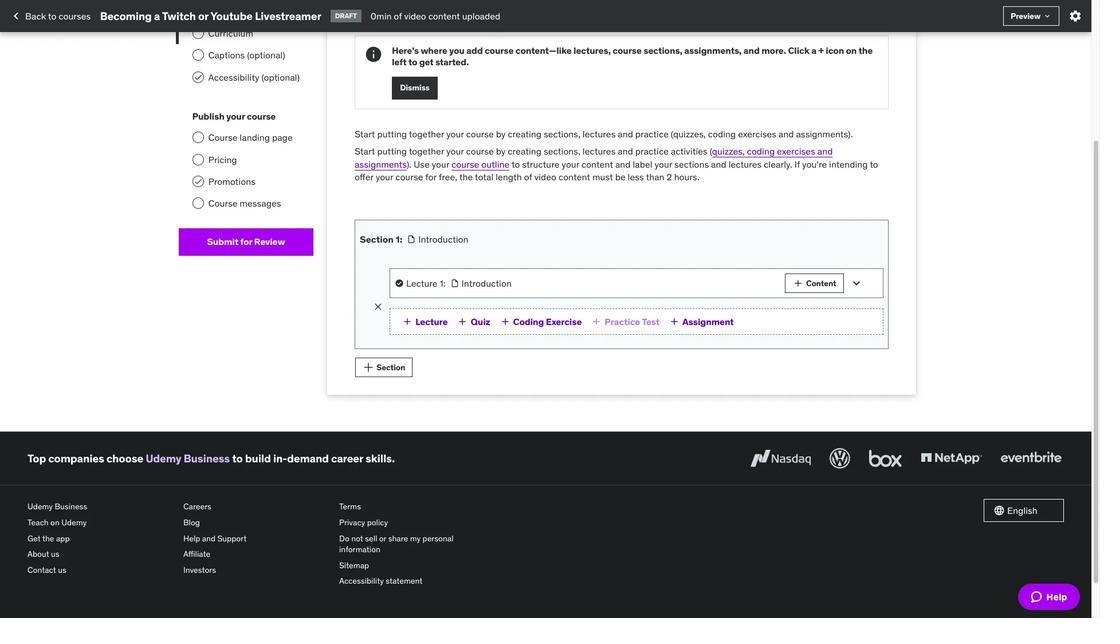 Task type: describe. For each thing, give the bounding box(es) containing it.
quiz button
[[455, 314, 493, 330]]

terms link
[[339, 500, 486, 516]]

business inside udemy business teach on udemy get the app about us contact us
[[55, 502, 87, 513]]

in-
[[273, 452, 287, 466]]

privacy
[[339, 518, 365, 528]]

lectures for (quizzes,
[[583, 128, 616, 140]]

eventbrite image
[[998, 447, 1064, 472]]

captions (optional) link
[[179, 44, 314, 66]]

draft
[[335, 11, 357, 20]]

(quizzes,
[[671, 128, 706, 140]]

terms privacy policy do not sell or share my personal information sitemap accessibility statement
[[339, 502, 454, 587]]

to inside back to courses link
[[48, 10, 56, 22]]

film & edit link
[[179, 0, 314, 22]]

edit
[[236, 5, 252, 17]]

0 vertical spatial udemy business link
[[146, 452, 230, 466]]

share
[[388, 534, 408, 544]]

0 horizontal spatial coding
[[708, 128, 736, 140]]

quizzes, coding exercises and assignments
[[355, 146, 833, 170]]

career
[[331, 452, 363, 466]]

captions
[[208, 49, 245, 61]]

completed element for film
[[192, 5, 204, 17]]

completed image for promotions
[[193, 177, 203, 186]]

by for start putting together your course by creating sections, lectures and practice activities (
[[496, 146, 506, 157]]

english
[[1008, 506, 1038, 517]]

0 vertical spatial exercises
[[738, 128, 777, 140]]

course landing page
[[208, 132, 293, 143]]

submit for review button
[[179, 229, 314, 256]]

skills.
[[366, 452, 395, 466]]

and inside "here's where you add course content—like lectures, course sections, assignments, and more. click a + icon on the left to get started."
[[744, 45, 760, 56]]

small image for lecture
[[402, 317, 413, 328]]

get the app link
[[28, 532, 174, 547]]

you're
[[802, 158, 827, 170]]

blog link
[[183, 516, 330, 532]]

practice for activities
[[635, 146, 669, 157]]

0 horizontal spatial or
[[198, 9, 209, 23]]

assignments
[[355, 158, 407, 170]]

0 horizontal spatial video
[[404, 10, 426, 22]]

together for start putting together your course by creating sections, lectures and practice (quizzes, coding exercises and assignments).
[[409, 128, 444, 140]]

and up be
[[615, 158, 631, 170]]

than
[[646, 171, 665, 183]]

accessibility statement link
[[339, 574, 486, 590]]

do not sell or share my personal information button
[[339, 532, 486, 559]]

teach
[[28, 518, 49, 528]]

nasdaq image
[[748, 447, 814, 472]]

activities
[[671, 146, 708, 157]]

sections, inside "here's where you add course content—like lectures, course sections, assignments, and more. click a + icon on the left to get started."
[[644, 45, 683, 56]]

the inside udemy business teach on udemy get the app about us contact us
[[42, 534, 54, 544]]

0 vertical spatial business
[[184, 452, 230, 466]]

build
[[245, 452, 271, 466]]

and up label at the right of the page
[[618, 128, 633, 140]]

course settings image
[[1069, 9, 1083, 23]]

creating for activities
[[508, 146, 542, 157]]

incomplete image for pricing
[[192, 154, 204, 165]]

expand image
[[850, 277, 863, 291]]

xsmall image inside preview dropdown button
[[1043, 11, 1052, 21]]

a inside "here's where you add course content—like lectures, course sections, assignments, and more. click a + icon on the left to get started."
[[812, 45, 817, 56]]

courses
[[59, 10, 91, 22]]

do
[[339, 534, 349, 544]]

sections, for (quizzes,
[[544, 128, 581, 140]]

). use your course outline to structure your content and label your sections and lectures clearly.
[[407, 158, 793, 170]]

be
[[615, 171, 626, 183]]

to left build
[[232, 452, 243, 466]]

careers
[[183, 502, 211, 513]]

1 vertical spatial udemy business link
[[28, 500, 174, 516]]

practice test
[[605, 316, 660, 328]]

here's
[[392, 45, 419, 56]]

statement
[[386, 577, 423, 587]]

udemy business teach on udemy get the app about us contact us
[[28, 502, 87, 576]]

started.
[[435, 56, 469, 67]]

information
[[339, 545, 381, 555]]

xsmall image
[[395, 279, 404, 288]]

1 vertical spatial content
[[582, 158, 613, 170]]

medium image
[[9, 9, 23, 23]]

policy
[[367, 518, 388, 528]]

completed element for accessibility
[[192, 71, 204, 83]]

lectures for activities
[[583, 146, 616, 157]]

0 horizontal spatial accessibility
[[208, 71, 259, 83]]

promotions link
[[179, 171, 314, 193]]

livestreamer
[[255, 9, 321, 23]]

contact us link
[[28, 563, 174, 579]]

0 vertical spatial content
[[428, 10, 460, 22]]

get
[[28, 534, 41, 544]]

lecture for lecture 1:
[[406, 278, 438, 289]]

and up if you're intending to offer your course for free, the total length of video content must be less than 2 hours.
[[618, 146, 633, 157]]

use
[[414, 158, 430, 170]]

content
[[806, 278, 836, 289]]

landing
[[240, 132, 270, 143]]

submit for review
[[207, 236, 285, 248]]

and down (
[[711, 158, 727, 170]]

the inside if you're intending to offer your course for free, the total length of video content must be less than 2 hours.
[[459, 171, 473, 183]]

course inside if you're intending to offer your course for free, the total length of video content must be less than 2 hours.
[[396, 171, 423, 183]]

where
[[421, 45, 447, 56]]

+
[[819, 45, 824, 56]]

completed element inside promotions link
[[192, 176, 204, 187]]

course messages link
[[179, 193, 314, 215]]

small image for english
[[994, 506, 1005, 517]]

practice
[[605, 316, 640, 328]]

careers link
[[183, 500, 330, 516]]

length
[[496, 171, 522, 183]]

1: for section 1:
[[396, 234, 402, 245]]

for inside if you're intending to offer your course for free, the total length of video content must be less than 2 hours.
[[425, 171, 437, 183]]

0 horizontal spatial a
[[154, 9, 160, 23]]

course for course messages
[[208, 198, 238, 209]]

lecture 1:
[[406, 278, 446, 289]]

new curriculum item image
[[360, 360, 377, 376]]

creating for (quizzes,
[[508, 128, 542, 140]]

content button
[[785, 274, 844, 294]]

course for course landing page
[[208, 132, 238, 143]]

assignments,
[[684, 45, 742, 56]]

accessibility (optional)
[[208, 71, 300, 83]]

coding exercise
[[513, 316, 582, 328]]

coding
[[513, 316, 544, 328]]

start putting together your course by creating sections, lectures and practice (quizzes, coding exercises and assignments).
[[355, 128, 853, 140]]

0 vertical spatial us
[[51, 550, 59, 560]]

terms
[[339, 502, 361, 513]]

and up 'clearly.'
[[779, 128, 794, 140]]

add
[[467, 45, 483, 56]]

(optional) for captions (optional)
[[247, 49, 285, 61]]

twitch
[[162, 9, 196, 23]]

accessibility inside terms privacy policy do not sell or share my personal information sitemap accessibility statement
[[339, 577, 384, 587]]

(
[[710, 146, 712, 157]]

assignment
[[683, 316, 734, 328]]

incomplete image for curriculum
[[192, 27, 204, 39]]

careers blog help and support affiliate investors
[[183, 502, 247, 576]]

outline
[[482, 158, 510, 170]]

to inside if you're intending to offer your course for free, the total length of video content must be less than 2 hours.
[[870, 158, 878, 170]]

free,
[[439, 171, 457, 183]]

left
[[392, 56, 407, 67]]

sections, for activities
[[544, 146, 581, 157]]



Task type: locate. For each thing, give the bounding box(es) containing it.
1 vertical spatial the
[[459, 171, 473, 183]]

investors
[[183, 565, 216, 576]]

small image for assignment
[[669, 317, 680, 328]]

small image
[[793, 278, 804, 290], [402, 317, 413, 328], [500, 317, 511, 328], [669, 317, 680, 328], [994, 506, 1005, 517]]

course up pricing
[[208, 132, 238, 143]]

4 incomplete image from the top
[[192, 198, 204, 209]]

2 horizontal spatial the
[[859, 45, 873, 56]]

1 vertical spatial 1:
[[440, 278, 446, 289]]

0 vertical spatial practice
[[635, 128, 669, 140]]

0min
[[371, 10, 392, 22]]

contact
[[28, 565, 56, 576]]

0 vertical spatial coding
[[708, 128, 736, 140]]

on
[[846, 45, 857, 56], [50, 518, 60, 528]]

0 vertical spatial lecture
[[406, 278, 438, 289]]

on inside "here's where you add course content—like lectures, course sections, assignments, and more. click a + icon on the left to get started."
[[846, 45, 857, 56]]

2 together from the top
[[409, 146, 444, 157]]

xsmall image right preview
[[1043, 11, 1052, 21]]

incomplete image down becoming a twitch or youtube livestreamer
[[192, 27, 204, 39]]

a left the "+"
[[812, 45, 817, 56]]

1 vertical spatial udemy
[[28, 502, 53, 513]]

video down structure
[[534, 171, 557, 183]]

lectures,
[[574, 45, 611, 56]]

less
[[628, 171, 644, 183]]

label
[[633, 158, 653, 170]]

small image inside assignment button
[[669, 317, 680, 328]]

film & edit
[[208, 5, 252, 17]]

0 vertical spatial xsmall image
[[1043, 11, 1052, 21]]

incomplete image left pricing
[[192, 154, 204, 165]]

lectures down quizzes,
[[729, 158, 762, 170]]

(optional) down captions (optional)
[[262, 71, 300, 83]]

2 course from the top
[[208, 198, 238, 209]]

0 horizontal spatial 1:
[[396, 234, 402, 245]]

exercises up quizzes,
[[738, 128, 777, 140]]

click
[[788, 45, 810, 56]]

business up careers
[[184, 452, 230, 466]]

accessibility (optional) link
[[179, 66, 314, 88]]

1 vertical spatial of
[[524, 171, 532, 183]]

1 practice from the top
[[635, 128, 669, 140]]

total
[[475, 171, 494, 183]]

video right 0min
[[404, 10, 426, 22]]

accessibility down captions
[[208, 71, 259, 83]]

introduction
[[418, 234, 468, 245], [462, 278, 512, 289]]

small image left practice
[[591, 317, 603, 328]]

if you're intending to offer your course for free, the total length of video content must be less than 2 hours.
[[355, 158, 878, 183]]

the right get on the left bottom
[[42, 534, 54, 544]]

2 horizontal spatial udemy
[[146, 452, 181, 466]]

incomplete image
[[192, 49, 204, 61]]

us right contact at the bottom left
[[58, 565, 66, 576]]

2 vertical spatial content
[[559, 171, 590, 183]]

for down use
[[425, 171, 437, 183]]

sell
[[365, 534, 377, 544]]

on inside udemy business teach on udemy get the app about us contact us
[[50, 518, 60, 528]]

0 horizontal spatial small image
[[457, 317, 468, 328]]

0 vertical spatial sections,
[[644, 45, 683, 56]]

).
[[407, 158, 412, 170]]

a left twitch
[[154, 9, 160, 23]]

privacy policy link
[[339, 516, 486, 532]]

the right free,
[[459, 171, 473, 183]]

1 horizontal spatial accessibility
[[339, 577, 384, 587]]

completed image
[[193, 73, 203, 82]]

sitemap
[[339, 561, 369, 571]]

to left get
[[408, 56, 417, 67]]

1: for lecture 1:
[[440, 278, 446, 289]]

3 incomplete image from the top
[[192, 154, 204, 165]]

completed element inside accessibility (optional) link
[[192, 71, 204, 83]]

and right 'help'
[[202, 534, 216, 544]]

0 vertical spatial video
[[404, 10, 426, 22]]

2 start from the top
[[355, 146, 375, 157]]

0 horizontal spatial on
[[50, 518, 60, 528]]

completed element left the film
[[192, 5, 204, 17]]

0 horizontal spatial xsmall image
[[407, 235, 416, 244]]

affiliate link
[[183, 547, 330, 563]]

and up you're
[[818, 146, 833, 157]]

for
[[425, 171, 437, 183], [240, 236, 252, 248]]

xsmall image right lecture 1:
[[450, 279, 459, 288]]

(optional) for accessibility (optional)
[[262, 71, 300, 83]]

content inside if you're intending to offer your course for free, the total length of video content must be less than 2 hours.
[[559, 171, 590, 183]]

lecture for lecture
[[416, 316, 448, 328]]

hours.
[[674, 171, 700, 183]]

incomplete image inside course landing page link
[[192, 132, 204, 143]]

volkswagen image
[[828, 447, 853, 472]]

introduction for xsmall image to the middle
[[418, 234, 468, 245]]

curriculum
[[208, 27, 253, 39]]

section button
[[355, 358, 413, 378]]

box image
[[867, 447, 905, 472]]

1 horizontal spatial a
[[812, 45, 817, 56]]

0 vertical spatial introduction
[[418, 234, 468, 245]]

small image right test
[[669, 317, 680, 328]]

&
[[228, 5, 234, 17]]

1 horizontal spatial coding
[[747, 146, 775, 157]]

small image
[[457, 317, 468, 328], [591, 317, 603, 328]]

0 horizontal spatial of
[[394, 10, 402, 22]]

a
[[154, 9, 160, 23], [812, 45, 817, 56]]

sections,
[[644, 45, 683, 56], [544, 128, 581, 140], [544, 146, 581, 157]]

us
[[51, 550, 59, 560], [58, 565, 66, 576]]

uploaded
[[462, 10, 501, 22]]

1: up lecture button
[[440, 278, 446, 289]]

xsmall image right "section 1:"
[[407, 235, 416, 244]]

small image left content
[[793, 278, 804, 290]]

becoming
[[100, 9, 152, 23]]

incomplete image down "publish"
[[192, 132, 204, 143]]

help
[[183, 534, 200, 544]]

1 course from the top
[[208, 132, 238, 143]]

0 vertical spatial lectures
[[583, 128, 616, 140]]

1 horizontal spatial xsmall image
[[450, 279, 459, 288]]

and left more.
[[744, 45, 760, 56]]

completed image for film & edit
[[193, 7, 203, 16]]

sitemap link
[[339, 559, 486, 574]]

course messages
[[208, 198, 281, 209]]

small image left quiz
[[457, 317, 468, 328]]

sections, up structure
[[544, 146, 581, 157]]

0 vertical spatial on
[[846, 45, 857, 56]]

and inside quizzes, coding exercises and assignments
[[818, 146, 833, 157]]

1 vertical spatial introduction
[[462, 278, 512, 289]]

lectures
[[583, 128, 616, 140], [583, 146, 616, 157], [729, 158, 762, 170]]

or right sell
[[379, 534, 386, 544]]

incomplete image for course messages
[[192, 198, 204, 209]]

completed image left promotions
[[193, 177, 203, 186]]

0 horizontal spatial for
[[240, 236, 252, 248]]

0 vertical spatial completed element
[[192, 5, 204, 17]]

udemy up app
[[61, 518, 87, 528]]

2 vertical spatial xsmall image
[[450, 279, 459, 288]]

completed image inside film & edit link
[[193, 7, 203, 16]]

messages
[[240, 198, 281, 209]]

small image inside practice test button
[[591, 317, 603, 328]]

0 vertical spatial completed image
[[193, 7, 203, 16]]

start for start putting together your course by creating sections, lectures and practice (quizzes, coding exercises and assignments).
[[355, 128, 375, 140]]

1 horizontal spatial udemy
[[61, 518, 87, 528]]

small image for content
[[793, 278, 804, 290]]

section 1:
[[360, 234, 402, 245]]

your inside if you're intending to offer your course for free, the total length of video content must be less than 2 hours.
[[376, 171, 393, 183]]

course inside course messages link
[[208, 198, 238, 209]]

0 vertical spatial start
[[355, 128, 375, 140]]

0 vertical spatial by
[[496, 128, 506, 140]]

small image down xsmall icon
[[402, 317, 413, 328]]

netapp image
[[919, 447, 985, 472]]

0 vertical spatial the
[[859, 45, 873, 56]]

more.
[[762, 45, 786, 56]]

1 vertical spatial on
[[50, 518, 60, 528]]

publish your course
[[192, 111, 276, 122]]

exercises up if
[[777, 146, 816, 157]]

incomplete image inside the curriculum link
[[192, 27, 204, 39]]

submit
[[207, 236, 238, 248]]

completed element inside film & edit link
[[192, 5, 204, 17]]

small image for coding exercise
[[500, 317, 511, 328]]

back
[[25, 10, 46, 22]]

creating up structure
[[508, 146, 542, 157]]

investors link
[[183, 563, 330, 579]]

my
[[410, 534, 421, 544]]

0 vertical spatial of
[[394, 10, 402, 22]]

introduction up quiz
[[462, 278, 512, 289]]

here's where you add course content—like lectures, course sections, assignments, and more. click a + icon on the left to get started.
[[392, 45, 873, 67]]

icon
[[826, 45, 844, 56]]

and inside careers blog help and support affiliate investors
[[202, 534, 216, 544]]

business up app
[[55, 502, 87, 513]]

small image inside quiz button
[[457, 317, 468, 328]]

2 practice from the top
[[635, 146, 669, 157]]

lectures up the quizzes, coding exercises and assignments 'link'
[[583, 128, 616, 140]]

0 vertical spatial a
[[154, 9, 160, 23]]

0min of video content uploaded
[[371, 10, 501, 22]]

completed image left the film
[[193, 7, 203, 16]]

becoming a twitch or youtube livestreamer
[[100, 9, 321, 23]]

1 vertical spatial section
[[377, 363, 405, 373]]

1 vertical spatial lecture
[[416, 316, 448, 328]]

0 vertical spatial section
[[360, 234, 394, 245]]

1 vertical spatial a
[[812, 45, 817, 56]]

0 vertical spatial putting
[[377, 128, 407, 140]]

coding inside quizzes, coding exercises and assignments
[[747, 146, 775, 157]]

1 horizontal spatial on
[[846, 45, 857, 56]]

xsmall image
[[1043, 11, 1052, 21], [407, 235, 416, 244], [450, 279, 459, 288]]

3 completed element from the top
[[192, 176, 204, 187]]

lecture inside lecture button
[[416, 316, 448, 328]]

0 vertical spatial 1:
[[396, 234, 402, 245]]

lecture right xsmall icon
[[406, 278, 438, 289]]

0 vertical spatial (optional)
[[247, 49, 285, 61]]

lecture down lecture 1:
[[416, 316, 448, 328]]

dismiss button
[[392, 77, 438, 100]]

2 vertical spatial the
[[42, 534, 54, 544]]

start putting together your course by creating sections, lectures and practice activities (
[[355, 146, 712, 157]]

of
[[394, 10, 402, 22], [524, 171, 532, 183]]

2 by from the top
[[496, 146, 506, 157]]

1 completed image from the top
[[193, 7, 203, 16]]

1 vertical spatial completed element
[[192, 71, 204, 83]]

close image
[[373, 301, 384, 313]]

2 incomplete image from the top
[[192, 132, 204, 143]]

1 horizontal spatial the
[[459, 171, 473, 183]]

2 horizontal spatial xsmall image
[[1043, 11, 1052, 21]]

1 vertical spatial together
[[409, 146, 444, 157]]

on right teach
[[50, 518, 60, 528]]

help and support link
[[183, 532, 330, 547]]

exercises inside quizzes, coding exercises and assignments
[[777, 146, 816, 157]]

1 start from the top
[[355, 128, 375, 140]]

sections, left the assignments,
[[644, 45, 683, 56]]

practice for (quizzes,
[[635, 128, 669, 140]]

1 horizontal spatial for
[[425, 171, 437, 183]]

coding exercise button
[[497, 314, 584, 330]]

1 vertical spatial exercises
[[777, 146, 816, 157]]

app
[[56, 534, 70, 544]]

0 horizontal spatial udemy
[[28, 502, 53, 513]]

putting for start putting together your course by creating sections, lectures and practice (quizzes, coding exercises and assignments).
[[377, 128, 407, 140]]

the inside "here's where you add course content—like lectures, course sections, assignments, and more. click a + icon on the left to get started."
[[859, 45, 873, 56]]

1 by from the top
[[496, 128, 506, 140]]

1 vertical spatial accessibility
[[339, 577, 384, 587]]

0 horizontal spatial business
[[55, 502, 87, 513]]

to right intending
[[870, 158, 878, 170]]

1 vertical spatial for
[[240, 236, 252, 248]]

1 vertical spatial sections,
[[544, 128, 581, 140]]

1 creating from the top
[[508, 128, 542, 140]]

1 vertical spatial practice
[[635, 146, 669, 157]]

section inside section button
[[377, 363, 405, 373]]

1 vertical spatial (optional)
[[262, 71, 300, 83]]

1 horizontal spatial video
[[534, 171, 557, 183]]

course down promotions
[[208, 198, 238, 209]]

small image inside lecture button
[[402, 317, 413, 328]]

2 vertical spatial sections,
[[544, 146, 581, 157]]

0 vertical spatial creating
[[508, 128, 542, 140]]

small image inside coding exercise button
[[500, 317, 511, 328]]

introduction for middle xsmall image
[[462, 278, 512, 289]]

incomplete image left course messages
[[192, 198, 204, 209]]

0 vertical spatial together
[[409, 128, 444, 140]]

offer
[[355, 171, 374, 183]]

2 vertical spatial lectures
[[729, 158, 762, 170]]

content up must
[[582, 158, 613, 170]]

incomplete image for course landing page
[[192, 132, 204, 143]]

affiliate
[[183, 550, 210, 560]]

introduction up lecture 1:
[[418, 234, 468, 245]]

1:
[[396, 234, 402, 245], [440, 278, 446, 289]]

2 completed element from the top
[[192, 71, 204, 83]]

2
[[667, 171, 672, 183]]

2 vertical spatial udemy
[[61, 518, 87, 528]]

or inside terms privacy policy do not sell or share my personal information sitemap accessibility statement
[[379, 534, 386, 544]]

of right 0min
[[394, 10, 402, 22]]

section up new curriculum item image
[[360, 234, 394, 245]]

small image for quiz
[[457, 317, 468, 328]]

1 horizontal spatial 1:
[[440, 278, 446, 289]]

coding up 'clearly.'
[[747, 146, 775, 157]]

0 vertical spatial course
[[208, 132, 238, 143]]

about us link
[[28, 547, 174, 563]]

curriculum link
[[179, 22, 314, 44]]

test
[[642, 316, 660, 328]]

udemy business link up get the app link
[[28, 500, 174, 516]]

course inside course landing page link
[[208, 132, 238, 143]]

or right twitch
[[198, 9, 209, 23]]

exercises
[[738, 128, 777, 140], [777, 146, 816, 157]]

1 vertical spatial business
[[55, 502, 87, 513]]

2 completed image from the top
[[193, 177, 203, 186]]

udemy up teach
[[28, 502, 53, 513]]

1 horizontal spatial exercises
[[777, 146, 816, 157]]

content—like
[[516, 45, 572, 56]]

1 horizontal spatial small image
[[591, 317, 603, 328]]

1 vertical spatial video
[[534, 171, 557, 183]]

0 vertical spatial for
[[425, 171, 437, 183]]

2 creating from the top
[[508, 146, 542, 157]]

1 vertical spatial or
[[379, 534, 386, 544]]

exercise
[[546, 316, 582, 328]]

1 horizontal spatial or
[[379, 534, 386, 544]]

1 vertical spatial coding
[[747, 146, 775, 157]]

1 vertical spatial us
[[58, 565, 66, 576]]

top
[[28, 452, 46, 466]]

creating up start putting together your course by creating sections, lectures and practice activities (
[[508, 128, 542, 140]]

0 vertical spatial or
[[198, 9, 209, 23]]

2 putting from the top
[[377, 146, 407, 157]]

start for start putting together your course by creating sections, lectures and practice activities (
[[355, 146, 375, 157]]

1 vertical spatial by
[[496, 146, 506, 157]]

completed element
[[192, 5, 204, 17], [192, 71, 204, 83], [192, 176, 204, 187]]

1 horizontal spatial business
[[184, 452, 230, 466]]

0 horizontal spatial exercises
[[738, 128, 777, 140]]

small image left english
[[994, 506, 1005, 517]]

putting for start putting together your course by creating sections, lectures and practice activities (
[[377, 146, 407, 157]]

1 vertical spatial course
[[208, 198, 238, 209]]

completed element left promotions
[[192, 176, 204, 187]]

0 horizontal spatial the
[[42, 534, 54, 544]]

1 completed element from the top
[[192, 5, 204, 17]]

2 small image from the left
[[591, 317, 603, 328]]

you
[[449, 45, 465, 56]]

promotions
[[208, 176, 256, 187]]

assignments).
[[796, 128, 853, 140]]

udemy business link up careers
[[146, 452, 230, 466]]

back to courses link
[[9, 6, 91, 26]]

incomplete image inside course messages link
[[192, 198, 204, 209]]

coding up quizzes,
[[708, 128, 736, 140]]

pricing
[[208, 154, 237, 165]]

1 vertical spatial lectures
[[583, 146, 616, 157]]

by for start putting together your course by creating sections, lectures and practice (quizzes, coding exercises and assignments).
[[496, 128, 506, 140]]

to up length
[[512, 158, 520, 170]]

intending
[[829, 158, 868, 170]]

together for start putting together your course by creating sections, lectures and practice activities (
[[409, 146, 444, 157]]

completed element down incomplete icon on the left top of the page
[[192, 71, 204, 83]]

on right icon
[[846, 45, 857, 56]]

incomplete image
[[192, 27, 204, 39], [192, 132, 204, 143], [192, 154, 204, 165], [192, 198, 204, 209]]

companies
[[48, 452, 104, 466]]

completed image inside promotions link
[[193, 177, 203, 186]]

to right back
[[48, 10, 56, 22]]

us right about
[[51, 550, 59, 560]]

udemy right choose
[[146, 452, 181, 466]]

the right icon
[[859, 45, 873, 56]]

sections, up start putting together your course by creating sections, lectures and practice activities (
[[544, 128, 581, 140]]

completed image
[[193, 7, 203, 16], [193, 177, 203, 186]]

0 vertical spatial udemy
[[146, 452, 181, 466]]

course outline link
[[452, 158, 510, 170]]

accessibility down the sitemap
[[339, 577, 384, 587]]

of inside if you're intending to offer your course for free, the total length of video content must be less than 2 hours.
[[524, 171, 532, 183]]

1 incomplete image from the top
[[192, 27, 204, 39]]

content down quizzes, coding exercises and assignments
[[559, 171, 590, 183]]

small image inside the content button
[[793, 278, 804, 290]]

section for section 1:
[[360, 234, 394, 245]]

video inside if you're intending to offer your course for free, the total length of video content must be less than 2 hours.
[[534, 171, 557, 183]]

content up where
[[428, 10, 460, 22]]

1 vertical spatial creating
[[508, 146, 542, 157]]

youtube
[[210, 9, 253, 23]]

small image inside english button
[[994, 506, 1005, 517]]

1 vertical spatial start
[[355, 146, 375, 157]]

teach on udemy link
[[28, 516, 174, 532]]

section down lecture button
[[377, 363, 405, 373]]

1 together from the top
[[409, 128, 444, 140]]

personal
[[423, 534, 454, 544]]

new curriculum item image
[[353, 257, 369, 273]]

1: up xsmall icon
[[396, 234, 402, 245]]

for left review
[[240, 236, 252, 248]]

2 vertical spatial completed element
[[192, 176, 204, 187]]

back to courses
[[25, 10, 91, 22]]

structure
[[522, 158, 560, 170]]

section for section
[[377, 363, 405, 373]]

small image left coding
[[500, 317, 511, 328]]

1 small image from the left
[[457, 317, 468, 328]]

for inside button
[[240, 236, 252, 248]]

1 putting from the top
[[377, 128, 407, 140]]

1 horizontal spatial of
[[524, 171, 532, 183]]

(optional) up accessibility (optional) at left top
[[247, 49, 285, 61]]

lectures up ). use your course outline to structure your content and label your sections and lectures clearly.
[[583, 146, 616, 157]]

1 vertical spatial putting
[[377, 146, 407, 157]]

incomplete image inside pricing link
[[192, 154, 204, 165]]

to inside "here's where you add course content—like lectures, course sections, assignments, and more. click a + icon on the left to get started."
[[408, 56, 417, 67]]

small image for practice test
[[591, 317, 603, 328]]

video
[[404, 10, 426, 22], [534, 171, 557, 183]]

of down structure
[[524, 171, 532, 183]]

1 vertical spatial xsmall image
[[407, 235, 416, 244]]



Task type: vqa. For each thing, say whether or not it's contained in the screenshot.
EXCEL
no



